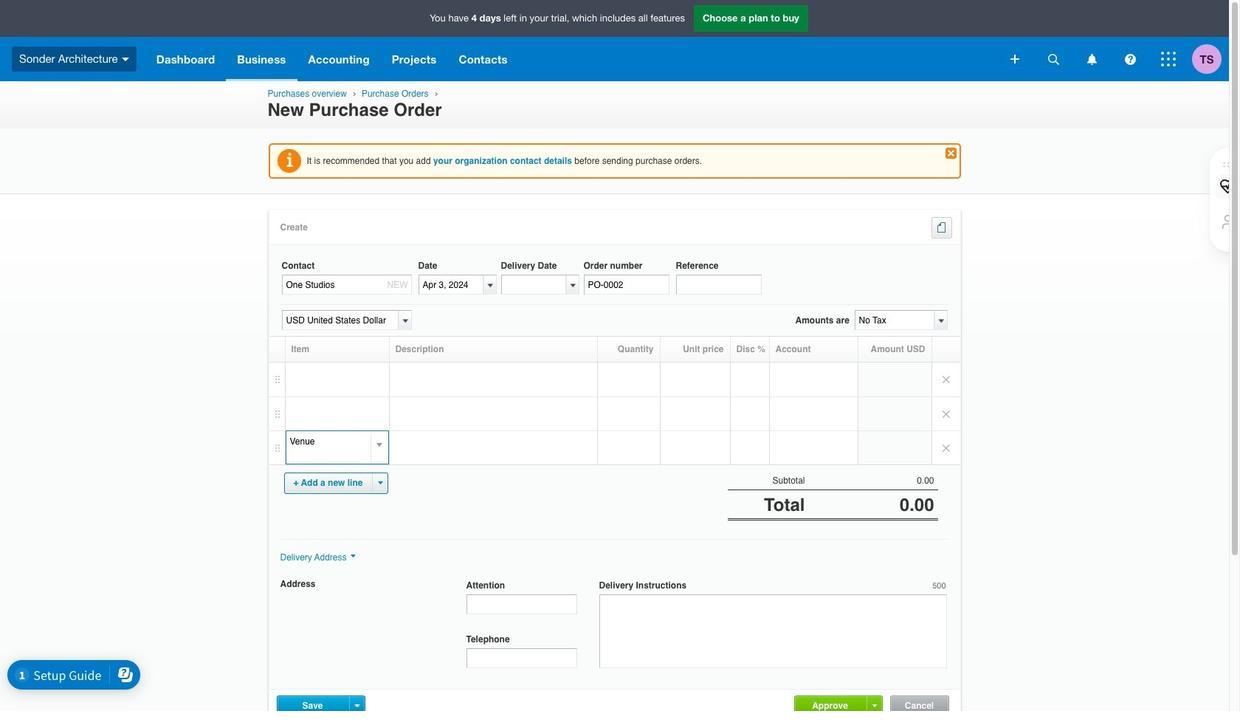 Task type: locate. For each thing, give the bounding box(es) containing it.
Select a currency text field
[[282, 310, 398, 330]]

svg image
[[1161, 52, 1176, 66], [1125, 54, 1136, 65], [1011, 55, 1020, 64]]

1 horizontal spatial svg image
[[1125, 54, 1136, 65]]

0 horizontal spatial svg image
[[1011, 55, 1020, 64]]

svg image
[[1048, 54, 1059, 65], [1087, 54, 1097, 65], [122, 57, 129, 61]]

None text field
[[282, 275, 412, 295], [501, 275, 566, 295], [466, 595, 577, 615], [282, 275, 412, 295], [501, 275, 566, 295], [466, 595, 577, 615]]

None text field
[[418, 275, 483, 295], [584, 275, 669, 295], [676, 275, 762, 295], [855, 310, 934, 330], [286, 431, 374, 451], [599, 595, 947, 669], [466, 649, 577, 669], [418, 275, 483, 295], [584, 275, 669, 295], [676, 275, 762, 295], [855, 310, 934, 330], [286, 431, 374, 451], [599, 595, 947, 669], [466, 649, 577, 669]]

banner
[[0, 0, 1229, 81]]



Task type: vqa. For each thing, say whether or not it's contained in the screenshot.
banner
yes



Task type: describe. For each thing, give the bounding box(es) containing it.
el image
[[948, 223, 950, 233]]

1 horizontal spatial svg image
[[1048, 54, 1059, 65]]

2 horizontal spatial svg image
[[1161, 52, 1176, 66]]

2 horizontal spatial svg image
[[1087, 54, 1097, 65]]

0 horizontal spatial svg image
[[122, 57, 129, 61]]



